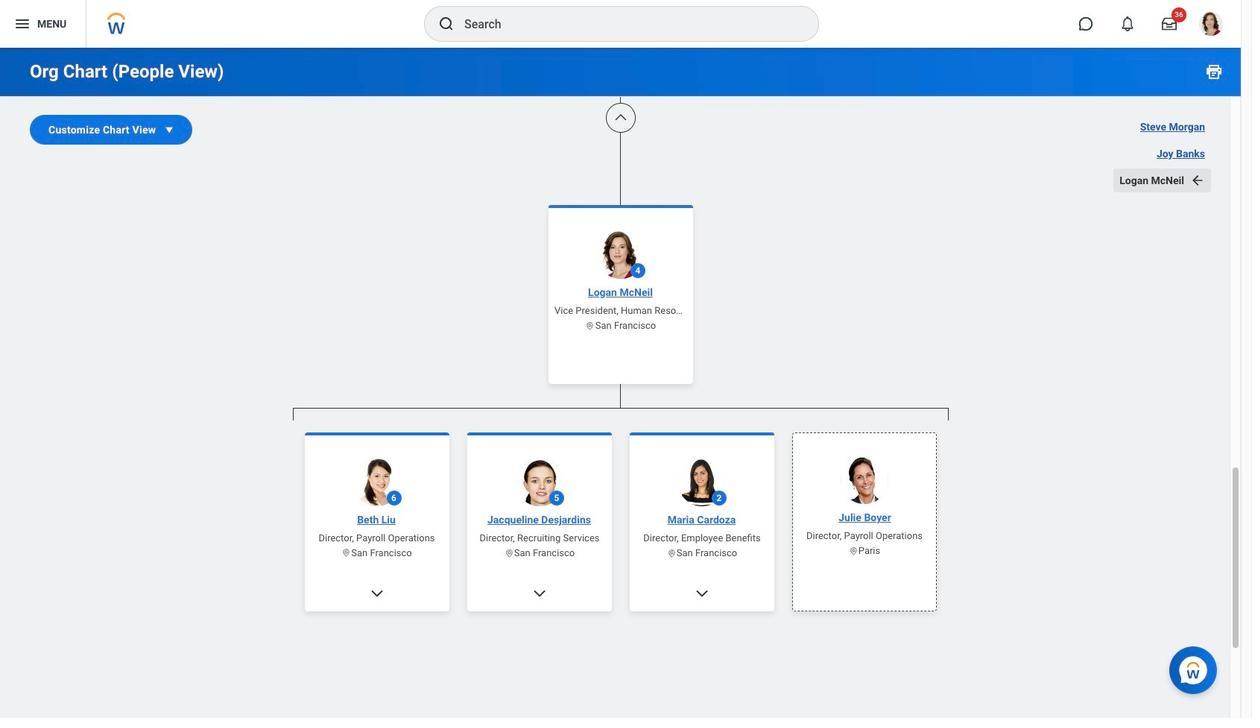 Task type: locate. For each thing, give the bounding box(es) containing it.
0 vertical spatial location image
[[586, 321, 595, 330]]

chevron down image
[[532, 586, 547, 601], [695, 586, 710, 601]]

profile logan mcneil image
[[1200, 12, 1224, 39]]

1 horizontal spatial chevron down image
[[695, 586, 710, 601]]

arrow left image
[[1191, 173, 1206, 188]]

2 chevron down image from the left
[[695, 586, 710, 601]]

main content
[[0, 0, 1242, 718]]

1 horizontal spatial location image
[[586, 321, 595, 330]]

logan mcneil, logan mcneil, 4 direct reports element
[[293, 420, 949, 718]]

search image
[[438, 15, 456, 33]]

chevron down image for bottom location image
[[532, 586, 547, 601]]

justify image
[[13, 15, 31, 33]]

chevron down image for the middle location icon
[[695, 586, 710, 601]]

0 horizontal spatial location image
[[504, 548, 514, 558]]

inbox large image
[[1163, 16, 1178, 31]]

location image
[[586, 321, 595, 330], [504, 548, 514, 558]]

0 horizontal spatial chevron down image
[[532, 586, 547, 601]]

1 chevron down image from the left
[[532, 586, 547, 601]]

location image
[[849, 546, 859, 556], [342, 548, 351, 558], [667, 548, 677, 558]]



Task type: vqa. For each thing, say whether or not it's contained in the screenshot.
chevron down image's location ICON
yes



Task type: describe. For each thing, give the bounding box(es) containing it.
1 vertical spatial location image
[[504, 548, 514, 558]]

Search Workday  search field
[[465, 7, 788, 40]]

chevron down image
[[370, 586, 384, 601]]

print org chart image
[[1206, 63, 1224, 81]]

0 horizontal spatial location image
[[342, 548, 351, 558]]

caret down image
[[162, 122, 177, 137]]

1 horizontal spatial location image
[[667, 548, 677, 558]]

chevron up image
[[613, 110, 628, 125]]

notifications large image
[[1121, 16, 1136, 31]]

2 horizontal spatial location image
[[849, 546, 859, 556]]



